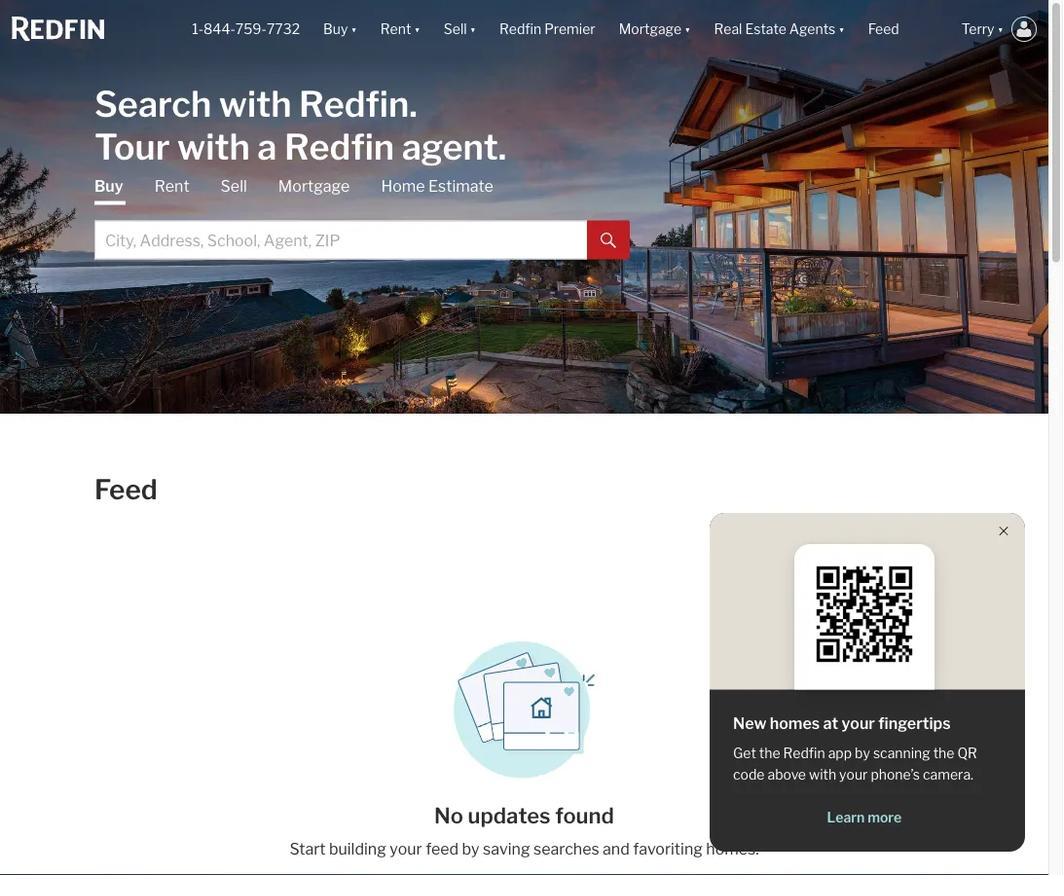 Task type: describe. For each thing, give the bounding box(es) containing it.
search
[[94, 82, 212, 125]]

found
[[555, 802, 614, 828]]

camera.
[[923, 767, 973, 783]]

7732
[[267, 21, 300, 37]]

1-844-759-7732 link
[[192, 21, 300, 37]]

mortgage link
[[278, 176, 350, 197]]

tab list containing buy
[[94, 176, 630, 259]]

no
[[434, 802, 463, 828]]

rent link
[[154, 176, 189, 197]]

learn
[[827, 809, 865, 826]]

feed button
[[856, 0, 950, 58]]

1 the from the left
[[759, 745, 780, 762]]

start
[[290, 840, 326, 859]]

start building your feed by saving searches and favoriting homes.
[[290, 840, 759, 859]]

estate
[[745, 21, 786, 37]]

redfin.
[[299, 82, 417, 125]]

buy ▾
[[323, 21, 357, 37]]

redfin premier button
[[488, 0, 607, 58]]

▾ for sell ▾
[[470, 21, 476, 37]]

mortgage for mortgage
[[278, 177, 350, 196]]

code
[[733, 767, 765, 783]]

0 vertical spatial your
[[842, 714, 875, 733]]

no updates found
[[434, 802, 614, 828]]

▾ for buy ▾
[[351, 21, 357, 37]]

buy for buy
[[94, 177, 123, 196]]

844-
[[203, 21, 235, 37]]

at
[[823, 714, 838, 733]]

feed
[[426, 840, 459, 859]]

app
[[828, 745, 852, 762]]

homes.
[[706, 840, 759, 859]]

sell ▾
[[444, 21, 476, 37]]

sell for sell
[[221, 177, 247, 196]]

with down the 759-
[[219, 82, 292, 125]]

sell ▾ button
[[432, 0, 488, 58]]

updates
[[468, 802, 551, 828]]

home estimate
[[381, 177, 493, 196]]

real estate agents ▾ link
[[714, 0, 845, 58]]

0 horizontal spatial feed
[[95, 473, 157, 506]]

redfin inside button
[[499, 21, 541, 37]]

buy link
[[94, 176, 123, 205]]

feed inside button
[[868, 21, 899, 37]]

rent for rent
[[154, 177, 189, 196]]

get the redfin app by scanning the qr code above with your phone's camera.
[[733, 745, 977, 783]]

saving
[[483, 840, 530, 859]]

fingertips
[[878, 714, 951, 733]]

tour
[[94, 125, 170, 168]]

more
[[868, 809, 902, 826]]

rent ▾ button
[[380, 0, 420, 58]]

real estate agents ▾ button
[[702, 0, 856, 58]]



Task type: locate. For each thing, give the bounding box(es) containing it.
your right at
[[842, 714, 875, 733]]

app install qr code image
[[810, 560, 919, 669]]

0 vertical spatial sell
[[444, 21, 467, 37]]

0 horizontal spatial rent
[[154, 177, 189, 196]]

0 vertical spatial by
[[855, 745, 870, 762]]

rent for rent ▾
[[380, 21, 411, 37]]

1 vertical spatial mortgage
[[278, 177, 350, 196]]

buy ▾ button
[[312, 0, 369, 58]]

your down app
[[839, 767, 868, 783]]

mortgage
[[619, 21, 681, 37], [278, 177, 350, 196]]

learn more
[[827, 809, 902, 826]]

▾ left rent ▾
[[351, 21, 357, 37]]

▾ left sell ▾
[[414, 21, 420, 37]]

real estate agents ▾
[[714, 21, 845, 37]]

1 horizontal spatial feed
[[868, 21, 899, 37]]

mortgage ▾ button
[[619, 0, 691, 58]]

redfin inside the get the redfin app by scanning the qr code above with your phone's camera.
[[783, 745, 825, 762]]

sell ▾ button
[[444, 0, 476, 58]]

scanning
[[873, 745, 930, 762]]

submit search image
[[601, 233, 616, 248]]

by right app
[[855, 745, 870, 762]]

1 horizontal spatial sell
[[444, 21, 467, 37]]

real
[[714, 21, 742, 37]]

1 horizontal spatial redfin
[[499, 21, 541, 37]]

agent.
[[402, 125, 507, 168]]

2 ▾ from the left
[[414, 21, 420, 37]]

5 ▾ from the left
[[838, 21, 845, 37]]

1 vertical spatial redfin
[[284, 125, 394, 168]]

buy inside dropdown button
[[323, 21, 348, 37]]

redfin left "premier"
[[499, 21, 541, 37]]

feed
[[868, 21, 899, 37], [95, 473, 157, 506]]

the up camera.
[[933, 745, 954, 762]]

City, Address, School, Agent, ZIP search field
[[94, 220, 587, 259]]

0 horizontal spatial by
[[462, 840, 480, 859]]

▾ right rent ▾
[[470, 21, 476, 37]]

2 horizontal spatial redfin
[[783, 745, 825, 762]]

get
[[733, 745, 756, 762]]

1 vertical spatial your
[[839, 767, 868, 783]]

1 ▾ from the left
[[351, 21, 357, 37]]

▾ right terry
[[997, 21, 1004, 37]]

mortgage ▾
[[619, 21, 691, 37]]

0 horizontal spatial buy
[[94, 177, 123, 196]]

redfin
[[499, 21, 541, 37], [284, 125, 394, 168], [783, 745, 825, 762]]

rent
[[380, 21, 411, 37], [154, 177, 189, 196]]

1 vertical spatial buy
[[94, 177, 123, 196]]

buy
[[323, 21, 348, 37], [94, 177, 123, 196]]

buy inside tab list
[[94, 177, 123, 196]]

▾ for mortgage ▾
[[684, 21, 691, 37]]

search with redfin. tour with a redfin agent.
[[94, 82, 507, 168]]

qr
[[957, 745, 977, 762]]

rent ▾ button
[[369, 0, 432, 58]]

by
[[855, 745, 870, 762], [462, 840, 480, 859]]

4 ▾ from the left
[[684, 21, 691, 37]]

sell
[[444, 21, 467, 37], [221, 177, 247, 196]]

homes
[[770, 714, 820, 733]]

terry ▾
[[961, 21, 1004, 37]]

0 vertical spatial mortgage
[[619, 21, 681, 37]]

▾ left real
[[684, 21, 691, 37]]

with
[[219, 82, 292, 125], [177, 125, 250, 168], [809, 767, 836, 783]]

redfin premier
[[499, 21, 595, 37]]

buy right 7732
[[323, 21, 348, 37]]

0 vertical spatial feed
[[868, 21, 899, 37]]

by for scanning
[[855, 745, 870, 762]]

favoriting
[[633, 840, 703, 859]]

estimate
[[428, 177, 493, 196]]

rent ▾
[[380, 21, 420, 37]]

a
[[257, 125, 277, 168]]

your left feed
[[390, 840, 422, 859]]

redfin inside search with redfin. tour with a redfin agent.
[[284, 125, 394, 168]]

with down app
[[809, 767, 836, 783]]

buy ▾ button
[[323, 0, 357, 58]]

2 vertical spatial redfin
[[783, 745, 825, 762]]

buy for buy ▾
[[323, 21, 348, 37]]

▾ right agents
[[838, 21, 845, 37]]

rent inside tab list
[[154, 177, 189, 196]]

terry
[[961, 21, 994, 37]]

rent inside dropdown button
[[380, 21, 411, 37]]

premier
[[544, 21, 595, 37]]

home
[[381, 177, 425, 196]]

the
[[759, 745, 780, 762], [933, 745, 954, 762]]

1 horizontal spatial by
[[855, 745, 870, 762]]

1 vertical spatial rent
[[154, 177, 189, 196]]

1 horizontal spatial buy
[[323, 21, 348, 37]]

by for saving
[[462, 840, 480, 859]]

2 vertical spatial your
[[390, 840, 422, 859]]

sell link
[[221, 176, 247, 197]]

0 vertical spatial buy
[[323, 21, 348, 37]]

and
[[603, 840, 630, 859]]

3 ▾ from the left
[[470, 21, 476, 37]]

1 vertical spatial sell
[[221, 177, 247, 196]]

new
[[733, 714, 767, 733]]

6 ▾ from the left
[[997, 21, 1004, 37]]

mortgage for mortgage ▾
[[619, 21, 681, 37]]

▾ for rent ▾
[[414, 21, 420, 37]]

0 horizontal spatial mortgage
[[278, 177, 350, 196]]

new homes at your fingertips
[[733, 714, 951, 733]]

agents
[[789, 21, 835, 37]]

▾ for terry ▾
[[997, 21, 1004, 37]]

by inside the get the redfin app by scanning the qr code above with your phone's camera.
[[855, 745, 870, 762]]

searches
[[533, 840, 599, 859]]

0 vertical spatial rent
[[380, 21, 411, 37]]

mortgage left real
[[619, 21, 681, 37]]

redfin up mortgage link
[[284, 125, 394, 168]]

1 horizontal spatial the
[[933, 745, 954, 762]]

buy down tour
[[94, 177, 123, 196]]

sell inside sell ▾ dropdown button
[[444, 21, 467, 37]]

with inside the get the redfin app by scanning the qr code above with your phone's camera.
[[809, 767, 836, 783]]

above
[[768, 767, 806, 783]]

your
[[842, 714, 875, 733], [839, 767, 868, 783], [390, 840, 422, 859]]

1 vertical spatial feed
[[95, 473, 157, 506]]

mortgage ▾ button
[[607, 0, 702, 58]]

sell right rent ▾
[[444, 21, 467, 37]]

1-844-759-7732
[[192, 21, 300, 37]]

▾
[[351, 21, 357, 37], [414, 21, 420, 37], [470, 21, 476, 37], [684, 21, 691, 37], [838, 21, 845, 37], [997, 21, 1004, 37]]

0 horizontal spatial sell
[[221, 177, 247, 196]]

by right feed
[[462, 840, 480, 859]]

home estimate link
[[381, 176, 493, 197]]

sell right "rent" link
[[221, 177, 247, 196]]

1-
[[192, 21, 203, 37]]

0 horizontal spatial redfin
[[284, 125, 394, 168]]

the right 'get'
[[759, 745, 780, 762]]

learn more link
[[733, 808, 995, 827]]

redfin up above
[[783, 745, 825, 762]]

building
[[329, 840, 386, 859]]

759-
[[235, 21, 267, 37]]

rent down tour
[[154, 177, 189, 196]]

1 vertical spatial by
[[462, 840, 480, 859]]

tab list
[[94, 176, 630, 259]]

1 horizontal spatial mortgage
[[619, 21, 681, 37]]

your inside the get the redfin app by scanning the qr code above with your phone's camera.
[[839, 767, 868, 783]]

sell for sell ▾
[[444, 21, 467, 37]]

phone's
[[871, 767, 920, 783]]

0 vertical spatial redfin
[[499, 21, 541, 37]]

rent right buy ▾
[[380, 21, 411, 37]]

1 horizontal spatial rent
[[380, 21, 411, 37]]

with up sell link
[[177, 125, 250, 168]]

0 horizontal spatial the
[[759, 745, 780, 762]]

mortgage inside dropdown button
[[619, 21, 681, 37]]

2 the from the left
[[933, 745, 954, 762]]

mortgage up city, address, school, agent, zip search field at the top of page
[[278, 177, 350, 196]]



Task type: vqa. For each thing, say whether or not it's contained in the screenshot.
Redfin.
yes



